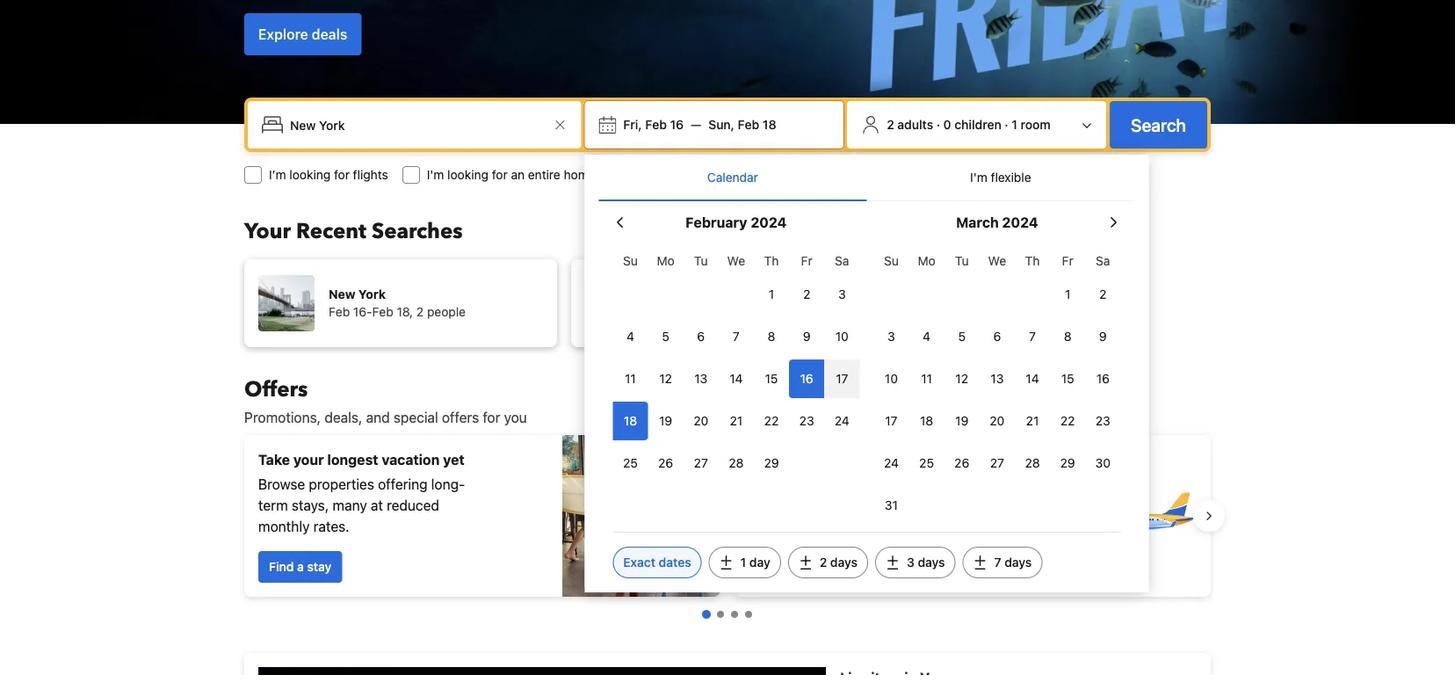 Task type: describe. For each thing, give the bounding box(es) containing it.
12 March 2024 checkbox
[[945, 360, 980, 398]]

2 26 from the left
[[955, 456, 970, 470]]

fri, feb 16 button
[[617, 109, 691, 141]]

or
[[599, 167, 611, 182]]

i'm flexible button
[[867, 155, 1135, 200]]

29 March 2024 checkbox
[[1051, 444, 1086, 483]]

2 February 2024 checkbox
[[790, 275, 825, 314]]

23 March 2024 checkbox
[[1086, 402, 1121, 440]]

deals,
[[325, 409, 363, 426]]

22 March 2024 checkbox
[[1051, 402, 1086, 440]]

27 March 2024 checkbox
[[980, 444, 1015, 483]]

february
[[686, 214, 748, 231]]

2 adults · 0 children · 1 room button
[[855, 108, 1100, 142]]

11 February 2024 checkbox
[[613, 360, 648, 398]]

your inside 'fly away to your dream vacation get inspired – compare and book flights with flexibility'
[[828, 462, 859, 479]]

i'm
[[269, 167, 286, 182]]

19 February 2024 checkbox
[[648, 402, 684, 440]]

18 February 2024 checkbox
[[613, 402, 648, 440]]

13 March 2024 checkbox
[[980, 360, 1015, 398]]

offers main content
[[230, 375, 1226, 675]]

find a stay link
[[258, 551, 342, 583]]

4 February 2024 checkbox
[[613, 317, 648, 356]]

offers promotions, deals, and special offers for you
[[244, 375, 527, 426]]

new york feb 16-feb 18, 2 people
[[329, 287, 466, 319]]

you
[[504, 409, 527, 426]]

10 March 2024 checkbox
[[874, 360, 910, 398]]

day
[[750, 555, 771, 570]]

fr for march 2024
[[1063, 254, 1074, 268]]

deals
[[312, 26, 348, 43]]

20 March 2024 checkbox
[[980, 402, 1015, 440]]

23 for 23 option
[[1096, 414, 1111, 428]]

dates
[[659, 555, 692, 570]]

14 for 14 march 2024 checkbox
[[1026, 371, 1040, 386]]

tu for march 2024
[[956, 254, 969, 268]]

special
[[394, 409, 438, 426]]

16-
[[353, 305, 372, 319]]

at
[[371, 497, 383, 514]]

16 February 2024 checkbox
[[790, 360, 825, 398]]

search for flights
[[760, 549, 860, 564]]

search for flights link
[[749, 541, 870, 572]]

explore deals link
[[244, 13, 362, 55]]

11 March 2024 checkbox
[[910, 360, 945, 398]]

offering
[[378, 476, 428, 493]]

2 adults · 0 children · 1 room
[[887, 117, 1051, 132]]

work
[[803, 167, 831, 182]]

10 for 10 option
[[885, 371, 898, 386]]

region containing take your longest vacation yet
[[230, 428, 1226, 604]]

2 · from the left
[[1005, 117, 1009, 132]]

7 for 7 checkbox
[[733, 329, 740, 344]]

2 days
[[820, 555, 858, 570]]

9 February 2024 checkbox
[[790, 317, 825, 356]]

new
[[329, 287, 356, 302]]

tab list containing calendar
[[599, 155, 1135, 202]]

28 for 28 march 2024 'checkbox'
[[1026, 456, 1041, 470]]

explore
[[258, 26, 308, 43]]

19 March 2024 checkbox
[[945, 402, 980, 440]]

home
[[564, 167, 596, 182]]

exact
[[624, 555, 656, 570]]

21 February 2024 checkbox
[[719, 402, 754, 440]]

your
[[244, 217, 291, 246]]

20 February 2024 checkbox
[[684, 402, 719, 440]]

5 for 5 'option'
[[959, 329, 966, 344]]

25 for 25 february 2024 option
[[623, 456, 638, 470]]

5 for 5 "checkbox"
[[662, 329, 670, 344]]

adults
[[898, 117, 934, 132]]

17 cell
[[825, 356, 860, 398]]

31
[[885, 498, 898, 513]]

children
[[955, 117, 1002, 132]]

7 for 7 option
[[1030, 329, 1036, 344]]

mo for february
[[657, 254, 675, 268]]

your recent searches
[[244, 217, 463, 246]]

rates.
[[314, 518, 350, 535]]

fly away to your dream vacation image
[[1074, 455, 1197, 578]]

8 February 2024 checkbox
[[754, 317, 790, 356]]

york
[[359, 287, 386, 302]]

11 for the '11' checkbox
[[625, 371, 636, 386]]

stay
[[307, 560, 332, 574]]

28 March 2024 checkbox
[[1015, 444, 1051, 483]]

2 inside the new york feb 16-feb 18, 2 people
[[417, 305, 424, 319]]

offers
[[244, 375, 308, 404]]

1 March 2024 checkbox
[[1051, 275, 1086, 314]]

13 for '13 february 2024' option
[[695, 371, 708, 386]]

16 for 16 february 2024 checkbox
[[801, 371, 814, 386]]

3 for '3' option
[[888, 329, 896, 344]]

progress bar inside offers main content
[[702, 610, 753, 619]]

traveling
[[732, 167, 781, 182]]

2 inside button
[[887, 117, 895, 132]]

and inside 'fly away to your dream vacation get inspired – compare and book flights with flexibility'
[[901, 487, 925, 503]]

away
[[773, 462, 808, 479]]

1 day
[[741, 555, 771, 570]]

0
[[944, 117, 952, 132]]

7 March 2024 checkbox
[[1015, 317, 1051, 356]]

7 days
[[995, 555, 1032, 570]]

3 days
[[907, 555, 946, 570]]

with
[[1007, 487, 1034, 503]]

6 March 2024 checkbox
[[980, 317, 1015, 356]]

Where are you going? field
[[283, 109, 550, 141]]

28 February 2024 checkbox
[[719, 444, 754, 483]]

people
[[427, 305, 466, 319]]

17 March 2024 checkbox
[[874, 402, 910, 440]]

fly
[[749, 462, 769, 479]]

for inside offers promotions, deals, and special offers for you
[[483, 409, 501, 426]]

search for search
[[1132, 114, 1187, 135]]

monthly
[[258, 518, 310, 535]]

12 for 12 option
[[956, 371, 969, 386]]

we for february
[[728, 254, 746, 268]]

29 for '29 february 2024' option
[[764, 456, 779, 470]]

1 horizontal spatial 7
[[995, 555, 1002, 570]]

fri, feb 16 — sun, feb 18
[[624, 117, 777, 132]]

entire
[[528, 167, 561, 182]]

take
[[258, 451, 290, 468]]

browse
[[258, 476, 305, 493]]

i'm flexible
[[971, 170, 1032, 185]]

compare
[[842, 487, 898, 503]]

1 left day
[[741, 555, 747, 570]]

su for march
[[884, 254, 899, 268]]

21 for 21 option
[[1027, 414, 1039, 428]]

sun, feb 18 button
[[702, 109, 784, 141]]

27 for '27 february 2024' option on the bottom of page
[[694, 456, 708, 470]]

6 for '6 february 2024' option
[[697, 329, 705, 344]]

9 March 2024 checkbox
[[1086, 317, 1121, 356]]

15 for "15" checkbox
[[1062, 371, 1075, 386]]

–
[[830, 487, 838, 503]]

12 for 12 checkbox
[[660, 371, 672, 386]]

17 for 17 option
[[836, 371, 849, 386]]

promotions,
[[244, 409, 321, 426]]

1 horizontal spatial 18
[[763, 117, 777, 132]]

many
[[333, 497, 367, 514]]

18,
[[397, 305, 413, 319]]

9 for 9 checkbox
[[803, 329, 811, 344]]

explore deals
[[258, 26, 348, 43]]

looking for i'm
[[448, 167, 489, 182]]

22 for the 22 february 2024 checkbox
[[765, 414, 779, 428]]

29 February 2024 checkbox
[[754, 444, 790, 483]]

5 March 2024 checkbox
[[945, 317, 980, 356]]

long-
[[431, 476, 465, 493]]

21 for 21 checkbox at the bottom of page
[[730, 414, 743, 428]]

term
[[258, 497, 288, 514]]

th for march 2024
[[1026, 254, 1040, 268]]

26 March 2024 checkbox
[[945, 444, 980, 483]]

4 for 4 option
[[627, 329, 635, 344]]

3 February 2024 checkbox
[[825, 275, 860, 314]]

offers
[[442, 409, 479, 426]]

find a stay
[[269, 560, 332, 574]]

9 for 9 march 2024 checkbox
[[1100, 329, 1107, 344]]

search button
[[1110, 101, 1208, 149]]

days for 2 days
[[831, 555, 858, 570]]

1 February 2024 checkbox
[[754, 275, 790, 314]]

i'm traveling for work
[[711, 167, 831, 182]]

15 March 2024 checkbox
[[1051, 360, 1086, 398]]



Task type: vqa. For each thing, say whether or not it's contained in the screenshot.
the bottom 3
yes



Task type: locate. For each thing, give the bounding box(es) containing it.
looking right i'm
[[290, 167, 331, 182]]

18 left the 19 'option'
[[921, 414, 934, 428]]

2 13 from the left
[[991, 371, 1004, 386]]

7 inside option
[[1030, 329, 1036, 344]]

18 for 18 option
[[921, 414, 934, 428]]

1 23 from the left
[[800, 414, 815, 428]]

7 inside checkbox
[[733, 329, 740, 344]]

for left an
[[492, 167, 508, 182]]

19 inside checkbox
[[659, 414, 673, 428]]

1 4 from the left
[[627, 329, 635, 344]]

22 February 2024 checkbox
[[754, 402, 790, 440]]

a
[[297, 560, 304, 574]]

i'm looking for flights
[[269, 167, 388, 182]]

24 February 2024 checkbox
[[825, 402, 860, 440]]

1 su from the left
[[623, 254, 638, 268]]

5 February 2024 checkbox
[[648, 317, 684, 356]]

1 horizontal spatial mo
[[918, 254, 936, 268]]

1 horizontal spatial i'm
[[711, 167, 729, 182]]

0 horizontal spatial ·
[[937, 117, 941, 132]]

i'm for i'm looking for an entire home or apartment
[[427, 167, 444, 182]]

9 right 8 checkbox
[[1100, 329, 1107, 344]]

fr up 2 "checkbox"
[[801, 254, 813, 268]]

0 horizontal spatial i'm
[[427, 167, 444, 182]]

13 right 12 checkbox
[[695, 371, 708, 386]]

6
[[697, 329, 705, 344], [994, 329, 1002, 344]]

2 grid from the left
[[874, 244, 1121, 525]]

19 right 18 option
[[956, 414, 969, 428]]

30 March 2024 checkbox
[[1086, 444, 1121, 483]]

1 horizontal spatial grid
[[874, 244, 1121, 525]]

calendar button
[[599, 155, 867, 200]]

10
[[836, 329, 849, 344], [885, 371, 898, 386]]

5 inside "checkbox"
[[662, 329, 670, 344]]

i'm left traveling
[[711, 167, 729, 182]]

4 for the 4 checkbox
[[923, 329, 931, 344]]

26 right 25 option
[[955, 456, 970, 470]]

1 horizontal spatial 21
[[1027, 414, 1039, 428]]

calendar
[[708, 170, 759, 185]]

0 horizontal spatial su
[[623, 254, 638, 268]]

0 vertical spatial 3
[[839, 287, 846, 302]]

vacation inside 'fly away to your dream vacation get inspired – compare and book flights with flexibility'
[[909, 462, 967, 479]]

27 inside option
[[694, 456, 708, 470]]

feb down 'york'
[[372, 305, 394, 319]]

0 horizontal spatial tu
[[694, 254, 708, 268]]

14 right '13 february 2024' option
[[730, 371, 743, 386]]

march 2024
[[957, 214, 1039, 231]]

11 inside checkbox
[[625, 371, 636, 386]]

6 February 2024 checkbox
[[684, 317, 719, 356]]

15 right 14 option
[[765, 371, 778, 386]]

1 vertical spatial 24
[[884, 456, 899, 470]]

0 horizontal spatial 4
[[627, 329, 635, 344]]

1 left 2 "checkbox"
[[769, 287, 775, 302]]

1 vertical spatial and
[[901, 487, 925, 503]]

0 horizontal spatial days
[[831, 555, 858, 570]]

1 horizontal spatial 3
[[888, 329, 896, 344]]

exact dates
[[624, 555, 692, 570]]

7 February 2024 checkbox
[[719, 317, 754, 356]]

properties
[[309, 476, 374, 493]]

days down "–"
[[831, 555, 858, 570]]

16
[[670, 117, 684, 132], [801, 371, 814, 386], [1097, 371, 1110, 386]]

0 vertical spatial 17
[[836, 371, 849, 386]]

15 inside option
[[765, 371, 778, 386]]

0 horizontal spatial and
[[366, 409, 390, 426]]

29 right 28 march 2024 'checkbox'
[[1061, 456, 1076, 470]]

an
[[511, 167, 525, 182]]

for left you
[[483, 409, 501, 426]]

2 right 1 february 2024 checkbox
[[804, 287, 811, 302]]

1 th from the left
[[765, 254, 779, 268]]

29
[[764, 456, 779, 470], [1061, 456, 1076, 470]]

1 horizontal spatial 9
[[1100, 329, 1107, 344]]

2 su from the left
[[884, 254, 899, 268]]

1 horizontal spatial 10
[[885, 371, 898, 386]]

we for march
[[989, 254, 1007, 268]]

1 horizontal spatial 8
[[1064, 329, 1072, 344]]

fr up '1' option
[[1063, 254, 1074, 268]]

find
[[269, 560, 294, 574]]

1 · from the left
[[937, 117, 941, 132]]

15 February 2024 checkbox
[[754, 360, 790, 398]]

1 looking from the left
[[290, 167, 331, 182]]

21 right 20 option
[[730, 414, 743, 428]]

sa
[[835, 254, 850, 268], [1096, 254, 1111, 268]]

1 tu from the left
[[694, 254, 708, 268]]

2 fr from the left
[[1063, 254, 1074, 268]]

your inside take your longest vacation yet browse properties offering long- term stays, many at reduced monthly rates.
[[293, 451, 324, 468]]

fri,
[[624, 117, 642, 132]]

6 for 6 option on the right of the page
[[994, 329, 1002, 344]]

i'm looking for an entire home or apartment
[[427, 167, 673, 182]]

2 horizontal spatial 18
[[921, 414, 934, 428]]

grid
[[613, 244, 860, 483], [874, 244, 1121, 525]]

16 for 16 march 2024 option
[[1097, 371, 1110, 386]]

2 looking from the left
[[448, 167, 489, 182]]

i'm for i'm traveling for work
[[711, 167, 729, 182]]

2 29 from the left
[[1061, 456, 1076, 470]]

15 inside checkbox
[[1062, 371, 1075, 386]]

1 21 from the left
[[730, 414, 743, 428]]

i'm left flexible
[[971, 170, 988, 185]]

22
[[765, 414, 779, 428], [1061, 414, 1076, 428]]

17 right 16 february 2024 checkbox
[[836, 371, 849, 386]]

25 for 25 option
[[920, 456, 935, 470]]

24 for '24 february 2024' checkbox
[[835, 414, 850, 428]]

1 days from the left
[[831, 555, 858, 570]]

0 horizontal spatial 15
[[765, 371, 778, 386]]

8 for 8 checkbox
[[1064, 329, 1072, 344]]

tu down february
[[694, 254, 708, 268]]

·
[[937, 117, 941, 132], [1005, 117, 1009, 132]]

18 for 18 february 2024 option
[[624, 414, 637, 428]]

1 vertical spatial 17
[[886, 414, 898, 428]]

su up '3' option
[[884, 254, 899, 268]]

13
[[695, 371, 708, 386], [991, 371, 1004, 386]]

22 right 21 checkbox at the bottom of page
[[765, 414, 779, 428]]

1 25 from the left
[[623, 456, 638, 470]]

th for february 2024
[[765, 254, 779, 268]]

2 28 from the left
[[1026, 456, 1041, 470]]

27 inside checkbox
[[991, 456, 1005, 470]]

2 22 from the left
[[1061, 414, 1076, 428]]

0 vertical spatial 10
[[836, 329, 849, 344]]

12 right 11 option
[[956, 371, 969, 386]]

22 inside option
[[1061, 414, 1076, 428]]

20 for 20 option
[[694, 414, 709, 428]]

2 days from the left
[[918, 555, 946, 570]]

0 horizontal spatial th
[[765, 254, 779, 268]]

feb
[[646, 117, 667, 132], [738, 117, 760, 132], [329, 305, 350, 319], [372, 305, 394, 319]]

0 vertical spatial search
[[1132, 114, 1187, 135]]

1 fr from the left
[[801, 254, 813, 268]]

25
[[623, 456, 638, 470], [920, 456, 935, 470]]

1 horizontal spatial days
[[918, 555, 946, 570]]

days down with at the bottom right of the page
[[1005, 555, 1032, 570]]

1 horizontal spatial 13
[[991, 371, 1004, 386]]

29 up get
[[764, 456, 779, 470]]

4 inside checkbox
[[923, 329, 931, 344]]

2 sa from the left
[[1096, 254, 1111, 268]]

i'm for i'm flexible
[[971, 170, 988, 185]]

1 2024 from the left
[[751, 214, 787, 231]]

1 horizontal spatial th
[[1026, 254, 1040, 268]]

9
[[803, 329, 811, 344], [1100, 329, 1107, 344]]

15 for 15 option at the bottom right of the page
[[765, 371, 778, 386]]

2 21 from the left
[[1027, 414, 1039, 428]]

feb right fri,
[[646, 117, 667, 132]]

we down february 2024
[[728, 254, 746, 268]]

14 March 2024 checkbox
[[1015, 360, 1051, 398]]

1 horizontal spatial flights
[[823, 549, 860, 564]]

fr for february 2024
[[801, 254, 813, 268]]

1 horizontal spatial 5
[[959, 329, 966, 344]]

1 horizontal spatial 27
[[991, 456, 1005, 470]]

0 horizontal spatial flights
[[353, 167, 388, 182]]

tab list
[[599, 155, 1135, 202]]

23 inside option
[[1096, 414, 1111, 428]]

0 horizontal spatial 5
[[662, 329, 670, 344]]

and
[[366, 409, 390, 426], [901, 487, 925, 503]]

1 horizontal spatial vacation
[[909, 462, 967, 479]]

1 horizontal spatial we
[[989, 254, 1007, 268]]

su up 4 option
[[623, 254, 638, 268]]

24 March 2024 checkbox
[[874, 444, 910, 483]]

3 right 2 "checkbox"
[[839, 287, 846, 302]]

6 left 7 checkbox
[[697, 329, 705, 344]]

29 for 29 checkbox
[[1061, 456, 1076, 470]]

dream
[[862, 462, 906, 479]]

2 horizontal spatial 7
[[1030, 329, 1036, 344]]

0 horizontal spatial 27
[[694, 456, 708, 470]]

18 March 2024 checkbox
[[910, 402, 945, 440]]

30
[[1096, 456, 1111, 470]]

23 inside checkbox
[[800, 414, 815, 428]]

longest
[[327, 451, 379, 468]]

21 right 20 checkbox
[[1027, 414, 1039, 428]]

flexible
[[991, 170, 1032, 185]]

1 inside checkbox
[[769, 287, 775, 302]]

3 March 2024 checkbox
[[874, 317, 910, 356]]

17 February 2024 checkbox
[[825, 360, 860, 398]]

8 left 9 checkbox
[[768, 329, 776, 344]]

10 for '10' checkbox
[[836, 329, 849, 344]]

take your longest vacation yet browse properties offering long- term stays, many at reduced monthly rates.
[[258, 451, 465, 535]]

0 horizontal spatial looking
[[290, 167, 331, 182]]

19 inside 'option'
[[956, 414, 969, 428]]

2 5 from the left
[[959, 329, 966, 344]]

10 inside option
[[885, 371, 898, 386]]

inspired
[[776, 487, 826, 503]]

25 left the 26 checkbox
[[623, 456, 638, 470]]

28
[[729, 456, 744, 470], [1026, 456, 1041, 470]]

· right children
[[1005, 117, 1009, 132]]

sa for february 2024
[[835, 254, 850, 268]]

4 inside option
[[627, 329, 635, 344]]

16 inside option
[[1097, 371, 1110, 386]]

2 11 from the left
[[922, 371, 933, 386]]

16 left —
[[670, 117, 684, 132]]

12 right the '11' checkbox
[[660, 371, 672, 386]]

2 8 from the left
[[1064, 329, 1072, 344]]

february 2024
[[686, 214, 787, 231]]

2 19 from the left
[[956, 414, 969, 428]]

2
[[887, 117, 895, 132], [804, 287, 811, 302], [1100, 287, 1107, 302], [417, 305, 424, 319], [820, 555, 828, 570]]

1 horizontal spatial search
[[1132, 114, 1187, 135]]

2 9 from the left
[[1100, 329, 1107, 344]]

16 cell
[[790, 356, 825, 398]]

i'm
[[427, 167, 444, 182], [711, 167, 729, 182], [971, 170, 988, 185]]

1 vertical spatial 10
[[885, 371, 898, 386]]

grid for march
[[874, 244, 1121, 525]]

4
[[627, 329, 635, 344], [923, 329, 931, 344]]

0 horizontal spatial 13
[[695, 371, 708, 386]]

20 right the 19 'option'
[[990, 414, 1005, 428]]

room
[[1021, 117, 1051, 132]]

1 we from the left
[[728, 254, 746, 268]]

sa for march 2024
[[1096, 254, 1111, 268]]

1
[[1012, 117, 1018, 132], [769, 287, 775, 302], [1066, 287, 1071, 302], [741, 555, 747, 570]]

0 horizontal spatial 18
[[624, 414, 637, 428]]

book
[[929, 487, 961, 503]]

26 right 25 february 2024 option
[[659, 456, 674, 470]]

1 left room
[[1012, 117, 1018, 132]]

10 right 9 checkbox
[[836, 329, 849, 344]]

20 inside option
[[694, 414, 709, 428]]

1 inside option
[[1066, 287, 1071, 302]]

2 4 from the left
[[923, 329, 931, 344]]

2 March 2024 checkbox
[[1086, 275, 1121, 314]]

31 March 2024 checkbox
[[874, 486, 910, 525]]

17 left 18 option
[[886, 414, 898, 428]]

7 right "3 days"
[[995, 555, 1002, 570]]

2 20 from the left
[[990, 414, 1005, 428]]

1 horizontal spatial 16
[[801, 371, 814, 386]]

for
[[334, 167, 350, 182], [492, 167, 508, 182], [784, 167, 800, 182], [483, 409, 501, 426], [803, 549, 820, 564]]

1 5 from the left
[[662, 329, 670, 344]]

3 for 3 option
[[839, 287, 846, 302]]

looking for i'm
[[290, 167, 331, 182]]

for for an
[[492, 167, 508, 182]]

10 left 11 option
[[885, 371, 898, 386]]

2 tu from the left
[[956, 254, 969, 268]]

3 days from the left
[[1005, 555, 1032, 570]]

13 for 13 option
[[991, 371, 1004, 386]]

1 horizontal spatial 26
[[955, 456, 970, 470]]

tu for february 2024
[[694, 254, 708, 268]]

1 15 from the left
[[765, 371, 778, 386]]

22 for 22 march 2024 option
[[1061, 414, 1076, 428]]

1 horizontal spatial 25
[[920, 456, 935, 470]]

20 right 19 checkbox on the bottom left of the page
[[694, 414, 709, 428]]

yet
[[443, 451, 465, 468]]

2 horizontal spatial flights
[[964, 487, 1004, 503]]

13 inside 13 option
[[991, 371, 1004, 386]]

flights inside 'fly away to your dream vacation get inspired – compare and book flights with flexibility'
[[964, 487, 1004, 503]]

1 horizontal spatial 29
[[1061, 456, 1076, 470]]

we down march 2024 at the right of page
[[989, 254, 1007, 268]]

th
[[765, 254, 779, 268], [1026, 254, 1040, 268]]

0 horizontal spatial 22
[[765, 414, 779, 428]]

1 horizontal spatial 22
[[1061, 414, 1076, 428]]

feb down new
[[329, 305, 350, 319]]

19 for 19 checkbox on the bottom left of the page
[[659, 414, 673, 428]]

21 inside option
[[1027, 414, 1039, 428]]

mo for march
[[918, 254, 936, 268]]

23 for the 23 checkbox
[[800, 414, 815, 428]]

2 horizontal spatial 16
[[1097, 371, 1110, 386]]

12 inside 12 option
[[956, 371, 969, 386]]

8 March 2024 checkbox
[[1051, 317, 1086, 356]]

for left work
[[784, 167, 800, 182]]

and right deals,
[[366, 409, 390, 426]]

2024
[[751, 214, 787, 231], [1003, 214, 1039, 231]]

11 inside option
[[922, 371, 933, 386]]

18 cell
[[613, 398, 648, 440]]

3 left the 4 checkbox
[[888, 329, 896, 344]]

0 horizontal spatial 9
[[803, 329, 811, 344]]

13 inside '13 february 2024' option
[[695, 371, 708, 386]]

—
[[691, 117, 702, 132]]

1 horizontal spatial 23
[[1096, 414, 1111, 428]]

1 28 from the left
[[729, 456, 744, 470]]

1 horizontal spatial your
[[828, 462, 859, 479]]

1 horizontal spatial 4
[[923, 329, 931, 344]]

2 6 from the left
[[994, 329, 1002, 344]]

i'm down where are you going? field at the top of page
[[427, 167, 444, 182]]

5
[[662, 329, 670, 344], [959, 329, 966, 344]]

7 right 6 option on the right of the page
[[1030, 329, 1036, 344]]

14 right 13 option
[[1026, 371, 1040, 386]]

12
[[660, 371, 672, 386], [956, 371, 969, 386]]

2 inside 2 option
[[1100, 287, 1107, 302]]

0 horizontal spatial 16
[[670, 117, 684, 132]]

for for flights
[[334, 167, 350, 182]]

2 12 from the left
[[956, 371, 969, 386]]

stays,
[[292, 497, 329, 514]]

1 horizontal spatial su
[[884, 254, 899, 268]]

1 20 from the left
[[694, 414, 709, 428]]

1 27 from the left
[[694, 456, 708, 470]]

days for 7 days
[[1005, 555, 1032, 570]]

vacation inside take your longest vacation yet browse properties offering long- term stays, many at reduced monthly rates.
[[382, 451, 440, 468]]

6 right 5 'option'
[[994, 329, 1002, 344]]

and inside offers promotions, deals, and special offers for you
[[366, 409, 390, 426]]

14 inside checkbox
[[1026, 371, 1040, 386]]

12 inside 12 checkbox
[[660, 371, 672, 386]]

1 horizontal spatial 6
[[994, 329, 1002, 344]]

for for work
[[784, 167, 800, 182]]

0 horizontal spatial fr
[[801, 254, 813, 268]]

22 inside checkbox
[[765, 414, 779, 428]]

th down march 2024 at the right of page
[[1026, 254, 1040, 268]]

4 March 2024 checkbox
[[910, 317, 945, 356]]

25 March 2024 checkbox
[[910, 444, 945, 483]]

0 horizontal spatial 21
[[730, 414, 743, 428]]

0 horizontal spatial search
[[760, 549, 800, 564]]

1 left 2 option
[[1066, 287, 1071, 302]]

6 inside option
[[697, 329, 705, 344]]

reduced
[[387, 497, 440, 514]]

and right 31
[[901, 487, 925, 503]]

th up 1 february 2024 checkbox
[[765, 254, 779, 268]]

6 inside option
[[994, 329, 1002, 344]]

1 mo from the left
[[657, 254, 675, 268]]

28 up with at the bottom right of the page
[[1026, 456, 1041, 470]]

1 sa from the left
[[835, 254, 850, 268]]

18 inside option
[[921, 414, 934, 428]]

28 for 28 february 2024 checkbox
[[729, 456, 744, 470]]

16 right "15" checkbox
[[1097, 371, 1110, 386]]

0 horizontal spatial 28
[[729, 456, 744, 470]]

2 right day
[[820, 555, 828, 570]]

1 19 from the left
[[659, 414, 673, 428]]

2 right 18, at the top of the page
[[417, 305, 424, 319]]

0 horizontal spatial 20
[[694, 414, 709, 428]]

10 inside checkbox
[[836, 329, 849, 344]]

0 vertical spatial 24
[[835, 414, 850, 428]]

23 February 2024 checkbox
[[790, 402, 825, 440]]

0 horizontal spatial 24
[[835, 414, 850, 428]]

0 vertical spatial and
[[366, 409, 390, 426]]

27
[[694, 456, 708, 470], [991, 456, 1005, 470]]

vacation up "offering"
[[382, 451, 440, 468]]

0 horizontal spatial your
[[293, 451, 324, 468]]

· left 0
[[937, 117, 941, 132]]

25 right the '24' checkbox
[[920, 456, 935, 470]]

17 inside cell
[[836, 371, 849, 386]]

1 inside button
[[1012, 117, 1018, 132]]

16 right 15 option at the bottom right of the page
[[801, 371, 814, 386]]

19
[[659, 414, 673, 428], [956, 414, 969, 428]]

18 inside option
[[624, 414, 637, 428]]

sun,
[[709, 117, 735, 132]]

11
[[625, 371, 636, 386], [922, 371, 933, 386]]

flights up your recent searches at the top of page
[[353, 167, 388, 182]]

12 February 2024 checkbox
[[648, 360, 684, 398]]

1 horizontal spatial 20
[[990, 414, 1005, 428]]

15 right 14 march 2024 checkbox
[[1062, 371, 1075, 386]]

1 horizontal spatial 14
[[1026, 371, 1040, 386]]

march
[[957, 214, 999, 231]]

1 grid from the left
[[613, 244, 860, 483]]

0 horizontal spatial 26
[[659, 456, 674, 470]]

14 inside option
[[730, 371, 743, 386]]

searches
[[372, 217, 463, 246]]

1 horizontal spatial 28
[[1026, 456, 1041, 470]]

11 for 11 option
[[922, 371, 933, 386]]

2024 for february 2024
[[751, 214, 787, 231]]

0 horizontal spatial 29
[[764, 456, 779, 470]]

1 26 from the left
[[659, 456, 674, 470]]

29 inside option
[[764, 456, 779, 470]]

apartment
[[614, 167, 673, 182]]

2 vertical spatial 3
[[907, 555, 915, 570]]

3 down 31 march 2024 "checkbox" on the bottom right
[[907, 555, 915, 570]]

2 27 from the left
[[991, 456, 1005, 470]]

2 25 from the left
[[920, 456, 935, 470]]

for left 2 days
[[803, 549, 820, 564]]

vacation
[[382, 451, 440, 468], [909, 462, 967, 479]]

28 left fly
[[729, 456, 744, 470]]

grid for february
[[613, 244, 860, 483]]

8 inside checkbox
[[768, 329, 776, 344]]

0 horizontal spatial vacation
[[382, 451, 440, 468]]

your
[[293, 451, 324, 468], [828, 462, 859, 479]]

27 February 2024 checkbox
[[684, 444, 719, 483]]

19 for the 19 'option'
[[956, 414, 969, 428]]

20 for 20 checkbox
[[990, 414, 1005, 428]]

1 vertical spatial flights
[[964, 487, 1004, 503]]

5 inside 'option'
[[959, 329, 966, 344]]

1 horizontal spatial fr
[[1063, 254, 1074, 268]]

18 left 19 checkbox on the bottom left of the page
[[624, 414, 637, 428]]

1 horizontal spatial ·
[[1005, 117, 1009, 132]]

tu
[[694, 254, 708, 268], [956, 254, 969, 268]]

mo up the 4 checkbox
[[918, 254, 936, 268]]

14 for 14 option
[[730, 371, 743, 386]]

2 th from the left
[[1026, 254, 1040, 268]]

progress bar
[[702, 610, 753, 619]]

8 for 8 february 2024 checkbox
[[768, 329, 776, 344]]

1 vertical spatial search
[[760, 549, 800, 564]]

1 horizontal spatial 15
[[1062, 371, 1075, 386]]

21 March 2024 checkbox
[[1015, 402, 1051, 440]]

14
[[730, 371, 743, 386], [1026, 371, 1040, 386]]

4 left 5 'option'
[[923, 329, 931, 344]]

2 we from the left
[[989, 254, 1007, 268]]

1 horizontal spatial tu
[[956, 254, 969, 268]]

27 for 27 checkbox
[[991, 456, 1005, 470]]

recent
[[296, 217, 367, 246]]

looking
[[290, 167, 331, 182], [448, 167, 489, 182]]

1 vertical spatial 3
[[888, 329, 896, 344]]

22 right 21 option
[[1061, 414, 1076, 428]]

1 horizontal spatial and
[[901, 487, 925, 503]]

1 29 from the left
[[764, 456, 779, 470]]

2 horizontal spatial 3
[[907, 555, 915, 570]]

flights down 27 checkbox
[[964, 487, 1004, 503]]

feb right sun,
[[738, 117, 760, 132]]

1 6 from the left
[[697, 329, 705, 344]]

mo up 5 "checkbox"
[[657, 254, 675, 268]]

mo
[[657, 254, 675, 268], [918, 254, 936, 268]]

your right to
[[828, 462, 859, 479]]

2 mo from the left
[[918, 254, 936, 268]]

0 horizontal spatial 6
[[697, 329, 705, 344]]

11 right 10 option
[[922, 371, 933, 386]]

24 left 25 option
[[884, 456, 899, 470]]

1 12 from the left
[[660, 371, 672, 386]]

0 horizontal spatial 23
[[800, 414, 815, 428]]

0 horizontal spatial 12
[[660, 371, 672, 386]]

2024 down i'm traveling for work
[[751, 214, 787, 231]]

2 15 from the left
[[1062, 371, 1075, 386]]

region
[[230, 428, 1226, 604]]

2 horizontal spatial i'm
[[971, 170, 988, 185]]

24 for the '24' checkbox
[[884, 456, 899, 470]]

1 11 from the left
[[625, 371, 636, 386]]

20 inside checkbox
[[990, 414, 1005, 428]]

13 February 2024 checkbox
[[684, 360, 719, 398]]

1 8 from the left
[[768, 329, 776, 344]]

sa up 3 option
[[835, 254, 850, 268]]

9 right 8 february 2024 checkbox
[[803, 329, 811, 344]]

16 March 2024 checkbox
[[1086, 360, 1121, 398]]

19 left 20 option
[[659, 414, 673, 428]]

16 inside checkbox
[[801, 371, 814, 386]]

search inside search button
[[1132, 114, 1187, 135]]

14 February 2024 checkbox
[[719, 360, 754, 398]]

for up recent
[[334, 167, 350, 182]]

0 horizontal spatial 11
[[625, 371, 636, 386]]

11 left 12 checkbox
[[625, 371, 636, 386]]

1 22 from the left
[[765, 414, 779, 428]]

0 horizontal spatial 19
[[659, 414, 673, 428]]

29 inside checkbox
[[1061, 456, 1076, 470]]

24
[[835, 414, 850, 428], [884, 456, 899, 470]]

search inside search for flights link
[[760, 549, 800, 564]]

2024 right march
[[1003, 214, 1039, 231]]

28 inside checkbox
[[729, 456, 744, 470]]

5 right 4 option
[[662, 329, 670, 344]]

13 right 12 option
[[991, 371, 1004, 386]]

1 13 from the left
[[695, 371, 708, 386]]

flights
[[353, 167, 388, 182], [964, 487, 1004, 503], [823, 549, 860, 564]]

2 23 from the left
[[1096, 414, 1111, 428]]

18 right sun,
[[763, 117, 777, 132]]

0 horizontal spatial 2024
[[751, 214, 787, 231]]

2 14 from the left
[[1026, 371, 1040, 386]]

7 right '6 february 2024' option
[[733, 329, 740, 344]]

1 horizontal spatial 24
[[884, 456, 899, 470]]

1 horizontal spatial 11
[[922, 371, 933, 386]]

take your longest vacation yet image
[[563, 435, 721, 597]]

15
[[765, 371, 778, 386], [1062, 371, 1075, 386]]

days for 3 days
[[918, 555, 946, 570]]

search for search for flights
[[760, 549, 800, 564]]

8 inside checkbox
[[1064, 329, 1072, 344]]

1 9 from the left
[[803, 329, 811, 344]]

26 February 2024 checkbox
[[648, 444, 684, 483]]

0 horizontal spatial grid
[[613, 244, 860, 483]]

i'm inside button
[[971, 170, 988, 185]]

2 right '1' option
[[1100, 287, 1107, 302]]

21 inside checkbox
[[730, 414, 743, 428]]

your right the take
[[293, 451, 324, 468]]

28 inside 'checkbox'
[[1026, 456, 1041, 470]]

0 horizontal spatial sa
[[835, 254, 850, 268]]

2 inside 2 "checkbox"
[[804, 287, 811, 302]]

25 February 2024 checkbox
[[613, 444, 648, 483]]

get
[[749, 487, 772, 503]]

21
[[730, 414, 743, 428], [1027, 414, 1039, 428]]

fly away to your dream vacation get inspired – compare and book flights with flexibility
[[749, 462, 1034, 524]]

3
[[839, 287, 846, 302], [888, 329, 896, 344], [907, 555, 915, 570]]

4 left 5 "checkbox"
[[627, 329, 635, 344]]

days down book
[[918, 555, 946, 570]]

2 2024 from the left
[[1003, 214, 1039, 231]]

2 vertical spatial flights
[[823, 549, 860, 564]]

10 February 2024 checkbox
[[825, 317, 860, 356]]

flexibility
[[749, 508, 805, 524]]

to
[[811, 462, 825, 479]]

su for february
[[623, 254, 638, 268]]

2024 for march 2024
[[1003, 214, 1039, 231]]

1 horizontal spatial 19
[[956, 414, 969, 428]]

looking left an
[[448, 167, 489, 182]]

0 horizontal spatial we
[[728, 254, 746, 268]]

1 horizontal spatial 17
[[886, 414, 898, 428]]

17 for 17 march 2024 option
[[886, 414, 898, 428]]

1 14 from the left
[[730, 371, 743, 386]]

0 horizontal spatial 17
[[836, 371, 849, 386]]

23 right 22 march 2024 option
[[1096, 414, 1111, 428]]



